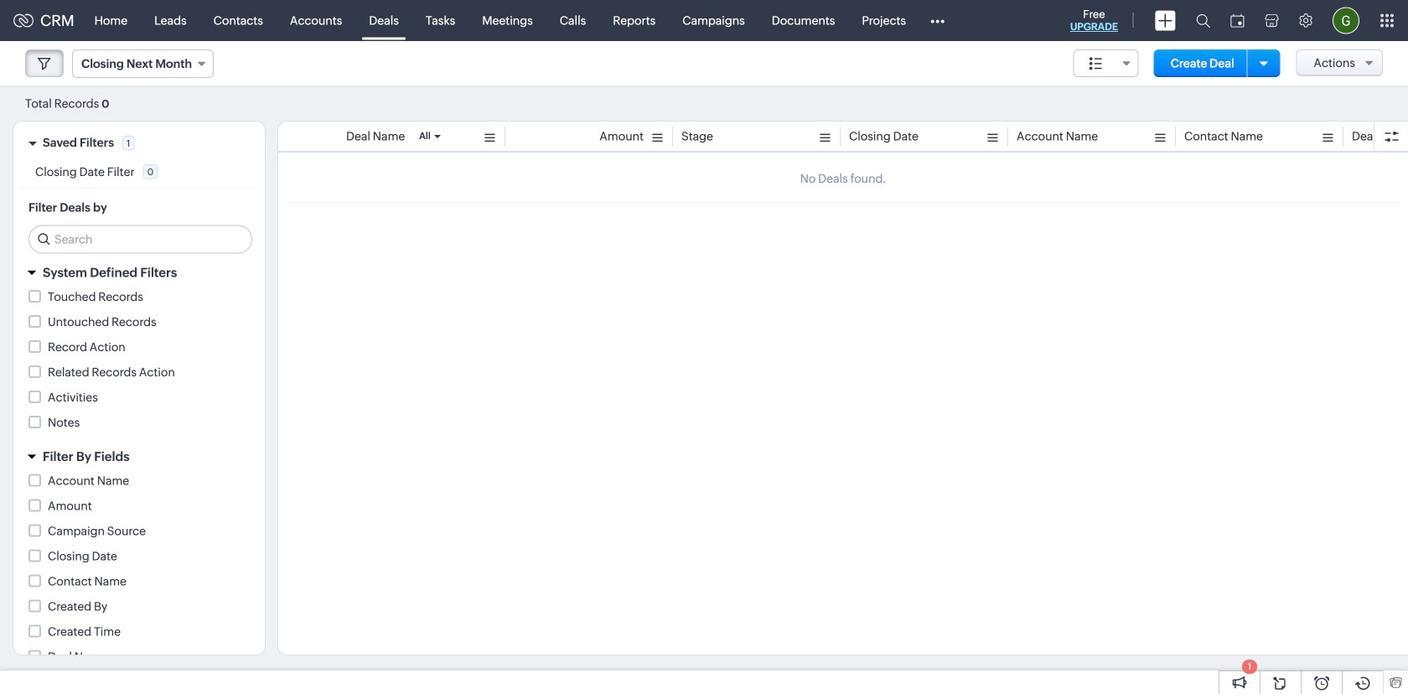 Task type: vqa. For each thing, say whether or not it's contained in the screenshot.
Previous Record icon
no



Task type: describe. For each thing, give the bounding box(es) containing it.
create menu image
[[1155, 10, 1176, 31]]

profile element
[[1323, 0, 1370, 41]]

Search text field
[[29, 226, 251, 253]]



Task type: locate. For each thing, give the bounding box(es) containing it.
size image
[[1089, 56, 1103, 71]]

create menu element
[[1145, 0, 1186, 41]]

Other Modules field
[[919, 7, 956, 34]]

search image
[[1196, 13, 1210, 28]]

calendar image
[[1230, 14, 1245, 27]]

search element
[[1186, 0, 1220, 41]]

profile image
[[1333, 7, 1360, 34]]

logo image
[[13, 14, 34, 27]]

none field size
[[1073, 49, 1139, 77]]

None field
[[72, 49, 214, 78], [1073, 49, 1139, 77], [72, 49, 214, 78]]



